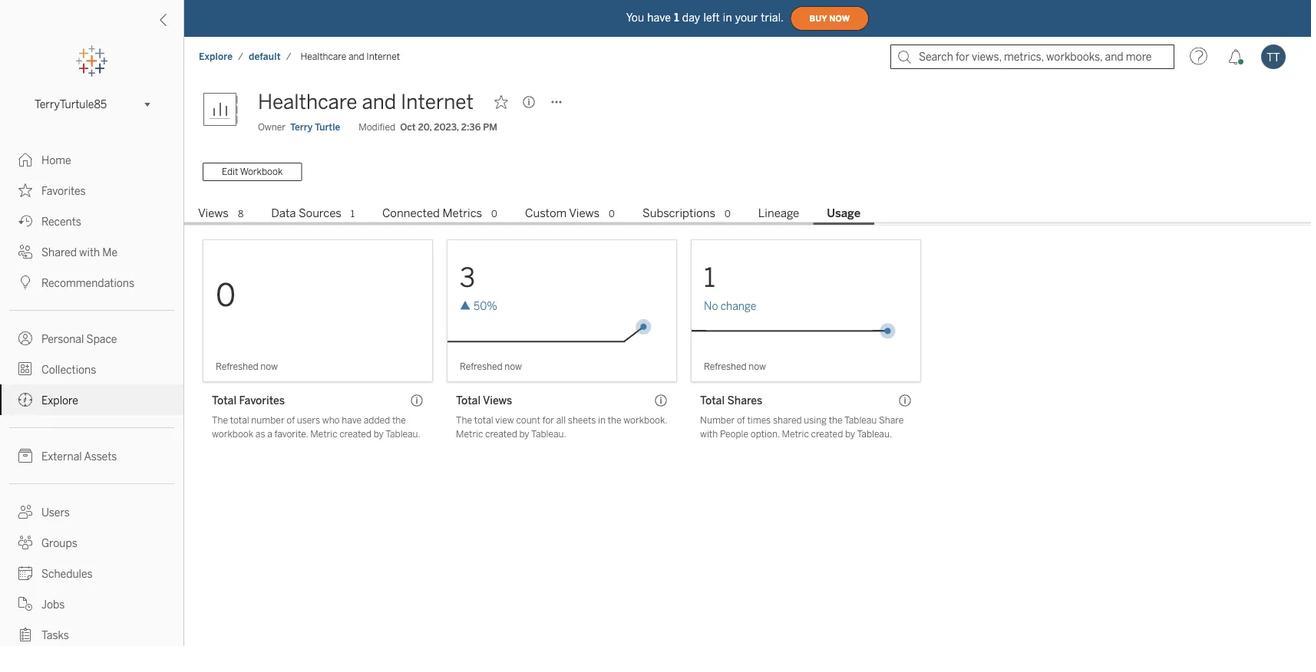 Task type: vqa. For each thing, say whether or not it's contained in the screenshot.
Path
no



Task type: describe. For each thing, give the bounding box(es) containing it.
healthcare and internet element
[[296, 51, 405, 62]]

the total view count for all sheets in the workbook. metric created by tableau.
[[456, 415, 667, 440]]

1 refreshed from the left
[[216, 361, 258, 372]]

main navigation. press the up and down arrow keys to access links. element
[[0, 144, 183, 646]]

the for 3
[[456, 415, 472, 426]]

sub-spaces tab list
[[184, 205, 1311, 225]]

tableau. inside the total view count for all sheets in the workbook. metric created by tableau.
[[531, 429, 566, 440]]

lineage
[[758, 206, 799, 220]]

home link
[[0, 144, 183, 175]]

by inside the total view count for all sheets in the workbook. metric created by tableau.
[[519, 429, 529, 440]]

sources
[[299, 206, 342, 220]]

1 for 1
[[351, 208, 355, 220]]

schedules
[[41, 568, 93, 580]]

collections link
[[0, 354, 183, 385]]

2 / from the left
[[286, 51, 291, 62]]

of inside the total number of users who have added the workbook as a favorite. metric created by tableau.
[[287, 415, 295, 426]]

pm
[[483, 122, 497, 133]]

Search for views, metrics, workbooks, and more text field
[[891, 45, 1175, 69]]

edit
[[222, 166, 238, 178]]

edit workbook
[[222, 166, 283, 178]]

now
[[829, 14, 850, 23]]

0 vertical spatial healthcare and internet
[[301, 51, 400, 62]]

refreshed for 3
[[460, 361, 503, 372]]

jobs
[[41, 598, 65, 611]]

0 vertical spatial 1
[[674, 11, 679, 24]]

explore / default /
[[199, 51, 291, 62]]

of inside number of times shared using the tableau share with people option. metric created by tableau.
[[737, 415, 745, 426]]

modified oct 20, 2023, 2:36 pm
[[359, 122, 497, 133]]

views for total views
[[483, 394, 512, 407]]

shared with me
[[41, 246, 118, 259]]

50%
[[474, 300, 497, 313]]

1 refreshed now from the left
[[216, 361, 278, 372]]

metric inside the total view count for all sheets in the workbook. metric created by tableau.
[[456, 429, 483, 440]]

1 horizontal spatial in
[[723, 11, 732, 24]]

no change image
[[704, 300, 921, 313]]

owner
[[258, 122, 286, 133]]

0 vertical spatial have
[[647, 11, 671, 24]]

total favorites
[[212, 394, 285, 407]]

shared
[[773, 415, 802, 426]]

the for 3
[[608, 415, 622, 426]]

favorites inside the main navigation. press the up and down arrow keys to access links. "element"
[[41, 185, 86, 197]]

owner terry turtle
[[258, 122, 340, 133]]

with inside the main navigation. press the up and down arrow keys to access links. "element"
[[79, 246, 100, 259]]

personal
[[41, 333, 84, 345]]

workbook.
[[624, 415, 667, 426]]

+50% image
[[460, 300, 676, 313]]

number
[[251, 415, 285, 426]]

the total number of users who have added the workbook as a favorite. metric created by tableau.
[[212, 415, 421, 440]]

terry turtle link
[[290, 121, 340, 134]]

connected metrics
[[382, 206, 482, 220]]

20,
[[418, 122, 432, 133]]

the for 0
[[212, 415, 228, 426]]

created inside the total number of users who have added the workbook as a favorite. metric created by tableau.
[[340, 429, 372, 440]]

now for 1
[[749, 361, 766, 372]]

1 for 1 no change
[[704, 262, 715, 293]]

external assets
[[41, 450, 117, 463]]

total shares
[[700, 394, 763, 407]]

personal space
[[41, 333, 117, 345]]

recommendations
[[41, 277, 134, 289]]

option.
[[751, 429, 780, 440]]

schedules link
[[0, 558, 183, 589]]

change
[[721, 300, 756, 313]]

all
[[556, 415, 566, 426]]

added
[[364, 415, 390, 426]]

0 for subscriptions
[[725, 208, 731, 220]]

1 / from the left
[[238, 51, 243, 62]]

you
[[626, 11, 644, 24]]

tableau. inside the total number of users who have added the workbook as a favorite. metric created by tableau.
[[386, 429, 421, 440]]

the inside number of times shared using the tableau share with people option. metric created by tableau.
[[829, 415, 843, 426]]

8
[[238, 208, 244, 220]]

tableau. inside number of times shared using the tableau share with people option. metric created by tableau.
[[857, 429, 892, 440]]

people
[[720, 429, 749, 440]]

you have 1 day left in your trial.
[[626, 11, 784, 24]]

healthcare and internet inside 0 main content
[[258, 90, 474, 114]]

count
[[516, 415, 540, 426]]

navigation panel element
[[0, 46, 183, 646]]

subscriptions
[[643, 206, 716, 220]]

a
[[267, 429, 272, 440]]

0 for custom views
[[609, 208, 615, 220]]

number of times shared using the tableau share with people option. metric created by tableau.
[[700, 415, 904, 440]]

views for custom views
[[569, 206, 600, 220]]

have inside the total number of users who have added the workbook as a favorite. metric created by tableau.
[[342, 415, 362, 426]]

workbook
[[212, 429, 253, 440]]

total for 3
[[474, 415, 493, 426]]

assets
[[84, 450, 117, 463]]

now for 3
[[505, 361, 522, 372]]

1 no change
[[704, 262, 756, 313]]

workbook
[[240, 166, 283, 178]]

who
[[322, 415, 340, 426]]

number
[[700, 415, 735, 426]]

view
[[495, 415, 514, 426]]

jobs link
[[0, 589, 183, 620]]

total for 0
[[212, 394, 237, 407]]

sheets
[[568, 415, 596, 426]]

refreshed now for 3
[[460, 361, 522, 372]]

turtle
[[315, 122, 340, 133]]

your
[[735, 11, 758, 24]]

day
[[682, 11, 701, 24]]

metric inside number of times shared using the tableau share with people option. metric created by tableau.
[[782, 429, 809, 440]]



Task type: locate. For each thing, give the bounding box(es) containing it.
1 metric from the left
[[310, 429, 337, 440]]

2:36
[[461, 122, 481, 133]]

by down count
[[519, 429, 529, 440]]

2 metric from the left
[[456, 429, 483, 440]]

refreshed for 1
[[704, 361, 747, 372]]

1 horizontal spatial have
[[647, 11, 671, 24]]

total down total views
[[474, 415, 493, 426]]

1 now from the left
[[261, 361, 278, 372]]

the down total views
[[456, 415, 472, 426]]

0 for connected metrics
[[491, 208, 497, 220]]

healthcare and internet up turtle
[[301, 51, 400, 62]]

2 horizontal spatial total
[[700, 394, 725, 407]]

3 created from the left
[[811, 429, 843, 440]]

1 horizontal spatial explore
[[199, 51, 233, 62]]

0 horizontal spatial with
[[79, 246, 100, 259]]

2 horizontal spatial refreshed
[[704, 361, 747, 372]]

healthcare and internet up modified at the left of the page
[[258, 90, 474, 114]]

explore link
[[198, 50, 234, 63], [0, 385, 183, 415]]

views left the 8
[[198, 206, 229, 220]]

buy now button
[[790, 6, 869, 31]]

1 horizontal spatial total
[[456, 394, 481, 407]]

/ right default
[[286, 51, 291, 62]]

using
[[804, 415, 827, 426]]

buy now
[[809, 14, 850, 23]]

oct
[[400, 122, 416, 133]]

by inside number of times shared using the tableau share with people option. metric created by tableau.
[[845, 429, 855, 440]]

personal space link
[[0, 323, 183, 354]]

now up total views
[[505, 361, 522, 372]]

0 horizontal spatial 1
[[351, 208, 355, 220]]

2 horizontal spatial tableau.
[[857, 429, 892, 440]]

1 vertical spatial explore link
[[0, 385, 183, 415]]

metric inside the total number of users who have added the workbook as a favorite. metric created by tableau.
[[310, 429, 337, 440]]

modified
[[359, 122, 396, 133]]

created down view
[[485, 429, 517, 440]]

custom
[[525, 206, 567, 220]]

explore down collections
[[41, 394, 78, 407]]

0 horizontal spatial views
[[198, 206, 229, 220]]

0 horizontal spatial the
[[212, 415, 228, 426]]

3
[[460, 262, 475, 293]]

healthcare and internet
[[301, 51, 400, 62], [258, 90, 474, 114]]

3 the from the left
[[829, 415, 843, 426]]

1 horizontal spatial explore link
[[198, 50, 234, 63]]

2 refreshed from the left
[[460, 361, 503, 372]]

now
[[261, 361, 278, 372], [505, 361, 522, 372], [749, 361, 766, 372]]

healthcare
[[301, 51, 346, 62], [258, 90, 357, 114]]

1 up no
[[704, 262, 715, 293]]

explore link down collections
[[0, 385, 183, 415]]

total inside the total view count for all sheets in the workbook. metric created by tableau.
[[474, 415, 493, 426]]

as
[[256, 429, 265, 440]]

total inside the total number of users who have added the workbook as a favorite. metric created by tableau.
[[230, 415, 249, 426]]

the for 0
[[392, 415, 406, 426]]

shared with me link
[[0, 236, 183, 267]]

3 by from the left
[[845, 429, 855, 440]]

in right sheets
[[598, 415, 606, 426]]

0 horizontal spatial favorites
[[41, 185, 86, 197]]

3 tableau. from the left
[[857, 429, 892, 440]]

1 horizontal spatial by
[[519, 429, 529, 440]]

refreshed now up total shares
[[704, 361, 766, 372]]

the inside the total number of users who have added the workbook as a favorite. metric created by tableau.
[[212, 415, 228, 426]]

2 horizontal spatial metric
[[782, 429, 809, 440]]

0 main content
[[184, 77, 1311, 646]]

1 vertical spatial have
[[342, 415, 362, 426]]

2 horizontal spatial views
[[569, 206, 600, 220]]

total for 0
[[230, 415, 249, 426]]

now up total favorites
[[261, 361, 278, 372]]

data
[[271, 206, 296, 220]]

0 horizontal spatial in
[[598, 415, 606, 426]]

favorites
[[41, 185, 86, 197], [239, 394, 285, 407]]

metric down total views
[[456, 429, 483, 440]]

3 total from the left
[[700, 394, 725, 407]]

views
[[198, 206, 229, 220], [569, 206, 600, 220], [483, 394, 512, 407]]

trial.
[[761, 11, 784, 24]]

favorite.
[[274, 429, 308, 440]]

the inside the total view count for all sheets in the workbook. metric created by tableau.
[[456, 415, 472, 426]]

healthcare inside 0 main content
[[258, 90, 357, 114]]

0 horizontal spatial of
[[287, 415, 295, 426]]

1 horizontal spatial refreshed now
[[460, 361, 522, 372]]

total up "workbook"
[[230, 415, 249, 426]]

buy
[[809, 14, 827, 23]]

3 refreshed from the left
[[704, 361, 747, 372]]

for
[[543, 415, 554, 426]]

users
[[297, 415, 320, 426]]

1 horizontal spatial metric
[[456, 429, 483, 440]]

2 the from the left
[[608, 415, 622, 426]]

1 horizontal spatial the
[[608, 415, 622, 426]]

views right custom
[[569, 206, 600, 220]]

metric
[[310, 429, 337, 440], [456, 429, 483, 440], [782, 429, 809, 440]]

1 horizontal spatial tableau.
[[531, 429, 566, 440]]

refreshed up total views
[[460, 361, 503, 372]]

favorites inside 0 main content
[[239, 394, 285, 407]]

1 by from the left
[[374, 429, 384, 440]]

the inside the total number of users who have added the workbook as a favorite. metric created by tableau.
[[392, 415, 406, 426]]

times
[[747, 415, 771, 426]]

left
[[704, 11, 720, 24]]

tableau. down added
[[386, 429, 421, 440]]

2 the from the left
[[456, 415, 472, 426]]

0 vertical spatial healthcare
[[301, 51, 346, 62]]

refreshed now up total views
[[460, 361, 522, 372]]

no
[[704, 300, 718, 313]]

1 horizontal spatial /
[[286, 51, 291, 62]]

created down added
[[340, 429, 372, 440]]

created inside the total view count for all sheets in the workbook. metric created by tableau.
[[485, 429, 517, 440]]

1 vertical spatial and
[[362, 90, 396, 114]]

refreshed up total shares
[[704, 361, 747, 372]]

1 of from the left
[[287, 415, 295, 426]]

2 total from the left
[[474, 415, 493, 426]]

2 horizontal spatial created
[[811, 429, 843, 440]]

refreshed now
[[216, 361, 278, 372], [460, 361, 522, 372], [704, 361, 766, 372]]

1 the from the left
[[392, 415, 406, 426]]

healthcare right 'default' link
[[301, 51, 346, 62]]

total
[[230, 415, 249, 426], [474, 415, 493, 426]]

1
[[674, 11, 679, 24], [351, 208, 355, 220], [704, 262, 715, 293]]

2 horizontal spatial now
[[749, 361, 766, 372]]

explore for explore / default /
[[199, 51, 233, 62]]

have
[[647, 11, 671, 24], [342, 415, 362, 426]]

0 vertical spatial favorites
[[41, 185, 86, 197]]

and inside 0 main content
[[362, 90, 396, 114]]

0 horizontal spatial total
[[230, 415, 249, 426]]

refreshed now for 1
[[704, 361, 766, 372]]

1 horizontal spatial internet
[[401, 90, 474, 114]]

internet up modified at the left of the page
[[367, 51, 400, 62]]

2 now from the left
[[505, 361, 522, 372]]

tasks link
[[0, 620, 183, 646]]

workbook image
[[203, 87, 249, 133]]

internet inside 0 main content
[[401, 90, 474, 114]]

favorites link
[[0, 175, 183, 206]]

of up 'favorite.'
[[287, 415, 295, 426]]

2 tableau. from the left
[[531, 429, 566, 440]]

shares
[[727, 394, 763, 407]]

in
[[723, 11, 732, 24], [598, 415, 606, 426]]

in inside the total view count for all sheets in the workbook. metric created by tableau.
[[598, 415, 606, 426]]

of up people
[[737, 415, 745, 426]]

1 horizontal spatial of
[[737, 415, 745, 426]]

by
[[374, 429, 384, 440], [519, 429, 529, 440], [845, 429, 855, 440]]

me
[[102, 246, 118, 259]]

internet up "modified oct 20, 2023, 2:36 pm"
[[401, 90, 474, 114]]

with left me
[[79, 246, 100, 259]]

2023,
[[434, 122, 459, 133]]

1 total from the left
[[212, 394, 237, 407]]

1 vertical spatial explore
[[41, 394, 78, 407]]

the inside the total view count for all sheets in the workbook. metric created by tableau.
[[608, 415, 622, 426]]

total for 3
[[456, 394, 481, 407]]

1 horizontal spatial total
[[474, 415, 493, 426]]

created inside number of times shared using the tableau share with people option. metric created by tableau.
[[811, 429, 843, 440]]

1 created from the left
[[340, 429, 372, 440]]

0 horizontal spatial explore
[[41, 394, 78, 407]]

2 horizontal spatial refreshed now
[[704, 361, 766, 372]]

0 vertical spatial in
[[723, 11, 732, 24]]

2 horizontal spatial the
[[829, 415, 843, 426]]

0 vertical spatial explore link
[[198, 50, 234, 63]]

2 horizontal spatial 1
[[704, 262, 715, 293]]

1 horizontal spatial the
[[456, 415, 472, 426]]

have right who
[[342, 415, 362, 426]]

1 the from the left
[[212, 415, 228, 426]]

edit workbook button
[[203, 163, 302, 181]]

custom views
[[525, 206, 600, 220]]

2 total from the left
[[456, 394, 481, 407]]

default link
[[248, 50, 282, 63]]

1 horizontal spatial now
[[505, 361, 522, 372]]

metric down "shared"
[[782, 429, 809, 440]]

recents
[[41, 215, 81, 228]]

/
[[238, 51, 243, 62], [286, 51, 291, 62]]

connected
[[382, 206, 440, 220]]

1 horizontal spatial refreshed
[[460, 361, 503, 372]]

refreshed now up total favorites
[[216, 361, 278, 372]]

explore inside the main navigation. press the up and down arrow keys to access links. "element"
[[41, 394, 78, 407]]

metric down who
[[310, 429, 337, 440]]

2 refreshed now from the left
[[460, 361, 522, 372]]

2 by from the left
[[519, 429, 529, 440]]

0 vertical spatial with
[[79, 246, 100, 259]]

tableau. down tableau on the right
[[857, 429, 892, 440]]

0 horizontal spatial created
[[340, 429, 372, 440]]

/ left 'default' link
[[238, 51, 243, 62]]

1 horizontal spatial views
[[483, 394, 512, 407]]

0 horizontal spatial refreshed now
[[216, 361, 278, 372]]

terryturtule85 button
[[28, 95, 155, 114]]

home
[[41, 154, 71, 167]]

with down number
[[700, 429, 718, 440]]

1 total from the left
[[230, 415, 249, 426]]

0 horizontal spatial total
[[212, 394, 237, 407]]

0 horizontal spatial the
[[392, 415, 406, 426]]

total views
[[456, 394, 512, 407]]

1 vertical spatial in
[[598, 415, 606, 426]]

2 horizontal spatial by
[[845, 429, 855, 440]]

with
[[79, 246, 100, 259], [700, 429, 718, 440]]

0 horizontal spatial explore link
[[0, 385, 183, 415]]

1 vertical spatial healthcare and internet
[[258, 90, 474, 114]]

1 vertical spatial with
[[700, 429, 718, 440]]

the up "workbook"
[[212, 415, 228, 426]]

favorites up recents
[[41, 185, 86, 197]]

2 created from the left
[[485, 429, 517, 440]]

external assets link
[[0, 441, 183, 471]]

by down added
[[374, 429, 384, 440]]

in right left
[[723, 11, 732, 24]]

the right added
[[392, 415, 406, 426]]

1 left day
[[674, 11, 679, 24]]

0 horizontal spatial refreshed
[[216, 361, 258, 372]]

1 horizontal spatial favorites
[[239, 394, 285, 407]]

1 tableau. from the left
[[386, 429, 421, 440]]

1 vertical spatial 1
[[351, 208, 355, 220]]

1 horizontal spatial 1
[[674, 11, 679, 24]]

users
[[41, 506, 70, 519]]

have right you
[[647, 11, 671, 24]]

share
[[879, 415, 904, 426]]

tableau
[[844, 415, 877, 426]]

0 horizontal spatial internet
[[367, 51, 400, 62]]

0 vertical spatial and
[[349, 51, 364, 62]]

1 horizontal spatial with
[[700, 429, 718, 440]]

by inside the total number of users who have added the workbook as a favorite. metric created by tableau.
[[374, 429, 384, 440]]

terryturtule85
[[35, 98, 107, 111]]

data sources
[[271, 206, 342, 220]]

0 horizontal spatial /
[[238, 51, 243, 62]]

recents link
[[0, 206, 183, 236]]

with inside number of times shared using the tableau share with people option. metric created by tableau.
[[700, 429, 718, 440]]

0 horizontal spatial metric
[[310, 429, 337, 440]]

shared
[[41, 246, 77, 259]]

1 horizontal spatial created
[[485, 429, 517, 440]]

1 vertical spatial favorites
[[239, 394, 285, 407]]

tasks
[[41, 629, 69, 642]]

0 horizontal spatial have
[[342, 415, 362, 426]]

external
[[41, 450, 82, 463]]

users link
[[0, 497, 183, 527]]

tableau. down for
[[531, 429, 566, 440]]

created down using at the bottom right of page
[[811, 429, 843, 440]]

default
[[249, 51, 281, 62]]

1 vertical spatial healthcare
[[258, 90, 357, 114]]

0 horizontal spatial now
[[261, 361, 278, 372]]

explore left 'default' link
[[199, 51, 233, 62]]

metrics
[[443, 206, 482, 220]]

3 now from the left
[[749, 361, 766, 372]]

the right using at the bottom right of page
[[829, 415, 843, 426]]

explore for explore
[[41, 394, 78, 407]]

groups
[[41, 537, 77, 550]]

2 vertical spatial 1
[[704, 262, 715, 293]]

0 horizontal spatial by
[[374, 429, 384, 440]]

terry
[[290, 122, 313, 133]]

2 of from the left
[[737, 415, 745, 426]]

refreshed
[[216, 361, 258, 372], [460, 361, 503, 372], [704, 361, 747, 372]]

1 vertical spatial internet
[[401, 90, 474, 114]]

recommendations link
[[0, 267, 183, 298]]

healthcare up terry
[[258, 90, 357, 114]]

0 vertical spatial internet
[[367, 51, 400, 62]]

1 inside 1 no change
[[704, 262, 715, 293]]

by down tableau on the right
[[845, 429, 855, 440]]

space
[[86, 333, 117, 345]]

the left workbook.
[[608, 415, 622, 426]]

0 vertical spatial explore
[[199, 51, 233, 62]]

3 refreshed now from the left
[[704, 361, 766, 372]]

usage
[[827, 206, 861, 220]]

views up view
[[483, 394, 512, 407]]

explore link left 'default' link
[[198, 50, 234, 63]]

now up shares
[[749, 361, 766, 372]]

refreshed up total favorites
[[216, 361, 258, 372]]

1 inside sub-spaces tab list
[[351, 208, 355, 220]]

favorites up number
[[239, 394, 285, 407]]

1 right sources
[[351, 208, 355, 220]]

3 metric from the left
[[782, 429, 809, 440]]

0 horizontal spatial tableau.
[[386, 429, 421, 440]]



